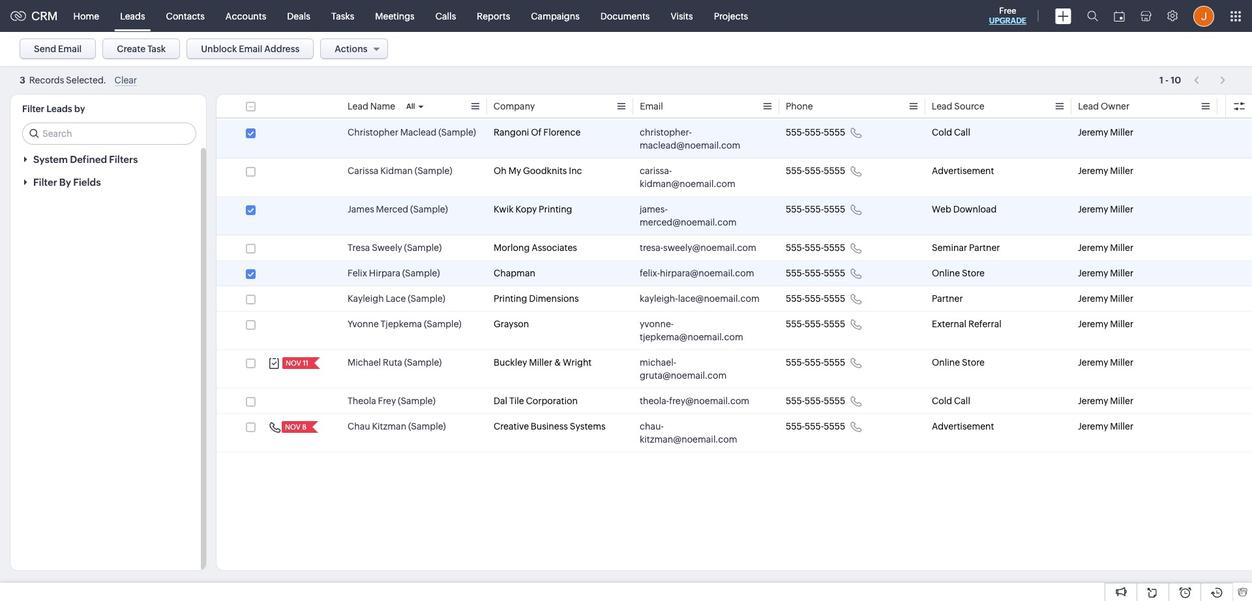 Task type: locate. For each thing, give the bounding box(es) containing it.
10 jeremy from the top
[[1079, 422, 1109, 432]]

5555 for kayleigh-lace@noemail.com
[[824, 294, 846, 304]]

1 horizontal spatial leads
[[120, 11, 145, 21]]

2 5555 from the top
[[824, 166, 846, 176]]

felix hirpara (sample) link
[[348, 267, 440, 280]]

0 vertical spatial online store
[[932, 268, 985, 279]]

(sample) right kitzman at the left of page
[[408, 422, 446, 432]]

2 cold from the top
[[932, 396, 953, 406]]

5555 for christopher- maclead@noemail.com
[[824, 127, 846, 138]]

4 5555 from the top
[[824, 243, 846, 253]]

(sample) right ruta
[[404, 358, 442, 368]]

kidman@noemail.com
[[640, 179, 736, 189]]

5555 for felix-hirpara@noemail.com
[[824, 268, 846, 279]]

(sample) inside "link"
[[404, 358, 442, 368]]

leads left by
[[46, 104, 72, 114]]

(sample) right tjepkema on the bottom left of page
[[424, 319, 462, 330]]

jeremy miller for carissa- kidman@noemail.com
[[1079, 166, 1134, 176]]

web download
[[932, 204, 997, 215]]

company
[[494, 101, 535, 112]]

1 vertical spatial call
[[955, 396, 971, 406]]

filter by fields
[[33, 177, 101, 188]]

555-555-5555 for kayleigh-lace@noemail.com
[[786, 294, 846, 304]]

jeremy for christopher- maclead@noemail.com
[[1079, 127, 1109, 138]]

555-555-5555 for james- merced@noemail.com
[[786, 204, 846, 215]]

email left address
[[239, 44, 263, 54]]

deals
[[287, 11, 311, 21]]

1 jeremy miller from the top
[[1079, 127, 1134, 138]]

0 vertical spatial filter
[[22, 104, 44, 114]]

(sample) for felix hirpara (sample)
[[402, 268, 440, 279]]

1 vertical spatial online store
[[932, 358, 985, 368]]

online down seminar
[[932, 268, 961, 279]]

1 vertical spatial advertisement
[[932, 422, 995, 432]]

wright
[[563, 358, 592, 368]]

buckley
[[494, 358, 527, 368]]

lead left name
[[348, 101, 369, 112]]

6 jeremy miller from the top
[[1079, 294, 1134, 304]]

cold call for theola-frey@noemail.com
[[932, 396, 971, 406]]

accounts link
[[215, 0, 277, 32]]

miller for michael- gruta@noemail.com
[[1111, 358, 1134, 368]]

nov left 11
[[286, 360, 301, 367]]

yvonne- tjepkema@noemail.com
[[640, 319, 744, 343]]

oh
[[494, 166, 507, 176]]

2 advertisement from the top
[[932, 422, 995, 432]]

5555 for carissa- kidman@noemail.com
[[824, 166, 846, 176]]

navigation
[[1188, 70, 1233, 89]]

0 vertical spatial advertisement
[[932, 166, 995, 176]]

(sample) right maclead
[[439, 127, 476, 138]]

online
[[932, 268, 961, 279], [932, 358, 961, 368]]

yvonne tjepkema (sample)
[[348, 319, 462, 330]]

2 horizontal spatial email
[[640, 101, 663, 112]]

1 horizontal spatial printing
[[539, 204, 573, 215]]

miller for theola-frey@noemail.com
[[1111, 396, 1134, 406]]

leads link
[[110, 0, 156, 32]]

send
[[34, 44, 56, 54]]

8 jeremy from the top
[[1079, 358, 1109, 368]]

send email
[[34, 44, 82, 54]]

&
[[555, 358, 561, 368]]

miller for james- merced@noemail.com
[[1111, 204, 1134, 215]]

call for theola-frey@noemail.com
[[955, 396, 971, 406]]

0 horizontal spatial partner
[[932, 294, 963, 304]]

lead for lead owner
[[1079, 101, 1099, 112]]

4 jeremy miller from the top
[[1079, 243, 1134, 253]]

1 cold call from the top
[[932, 127, 971, 138]]

dimensions
[[529, 294, 579, 304]]

7 555-555-5555 from the top
[[786, 319, 846, 330]]

2 cold call from the top
[[932, 396, 971, 406]]

2 jeremy from the top
[[1079, 166, 1109, 176]]

theola-frey@noemail.com
[[640, 396, 750, 406]]

nov 8 link
[[282, 422, 308, 433]]

cold call
[[932, 127, 971, 138], [932, 396, 971, 406]]

filter down 3
[[22, 104, 44, 114]]

jeremy for james- merced@noemail.com
[[1079, 204, 1109, 215]]

chau
[[348, 422, 370, 432]]

555-555-5555 for theola-frey@noemail.com
[[786, 396, 846, 406]]

10 5555 from the top
[[824, 422, 846, 432]]

christopher- maclead@noemail.com
[[640, 127, 741, 151]]

0 vertical spatial nov
[[286, 360, 301, 367]]

james
[[348, 204, 374, 215]]

0 vertical spatial cold call
[[932, 127, 971, 138]]

(sample)
[[439, 127, 476, 138], [415, 166, 453, 176], [410, 204, 448, 215], [404, 243, 442, 253], [402, 268, 440, 279], [408, 294, 446, 304], [424, 319, 462, 330], [404, 358, 442, 368], [398, 396, 436, 406], [408, 422, 446, 432]]

lead for lead source
[[932, 101, 953, 112]]

1 horizontal spatial lead
[[932, 101, 953, 112]]

sweely@noemail.com
[[664, 243, 757, 253]]

jeremy for chau- kitzman@noemail.com
[[1079, 422, 1109, 432]]

creative
[[494, 422, 529, 432]]

1 vertical spatial online
[[932, 358, 961, 368]]

michael- gruta@noemail.com
[[640, 358, 727, 381]]

6 555-555-5555 from the top
[[786, 294, 846, 304]]

3 records selected.
[[20, 75, 106, 86]]

email for unblock
[[239, 44, 263, 54]]

8 jeremy miller from the top
[[1079, 358, 1134, 368]]

7 jeremy miller from the top
[[1079, 319, 1134, 330]]

all
[[407, 102, 415, 110]]

partner up external
[[932, 294, 963, 304]]

10 jeremy miller from the top
[[1079, 422, 1134, 432]]

3 5555 from the top
[[824, 204, 846, 215]]

0 vertical spatial call
[[955, 127, 971, 138]]

jeremy for carissa- kidman@noemail.com
[[1079, 166, 1109, 176]]

2 jeremy miller from the top
[[1079, 166, 1134, 176]]

5 jeremy from the top
[[1079, 268, 1109, 279]]

leads up create
[[120, 11, 145, 21]]

source
[[955, 101, 985, 112]]

cold for theola-frey@noemail.com
[[932, 396, 953, 406]]

555-555-5555
[[786, 127, 846, 138], [786, 166, 846, 176], [786, 204, 846, 215], [786, 243, 846, 253], [786, 268, 846, 279], [786, 294, 846, 304], [786, 319, 846, 330], [786, 358, 846, 368], [786, 396, 846, 406], [786, 422, 846, 432]]

store down external referral at the bottom right of page
[[962, 358, 985, 368]]

kayleigh lace (sample)
[[348, 294, 446, 304]]

meetings
[[375, 11, 415, 21]]

2 store from the top
[[962, 358, 985, 368]]

1 call from the top
[[955, 127, 971, 138]]

1 online store from the top
[[932, 268, 985, 279]]

hirpara
[[369, 268, 401, 279]]

online store down external referral at the bottom right of page
[[932, 358, 985, 368]]

carissa-
[[640, 166, 672, 176]]

1 horizontal spatial partner
[[970, 243, 1001, 253]]

5 jeremy miller from the top
[[1079, 268, 1134, 279]]

2 555-555-5555 from the top
[[786, 166, 846, 176]]

maclead@noemail.com
[[640, 140, 741, 151]]

1 store from the top
[[962, 268, 985, 279]]

nov left 8
[[285, 423, 301, 431]]

tresa
[[348, 243, 370, 253]]

printing right the 'kopy'
[[539, 204, 573, 215]]

projects
[[714, 11, 749, 21]]

tresa sweely (sample) link
[[348, 241, 442, 254]]

(sample) right "lace"
[[408, 294, 446, 304]]

online store for michael- gruta@noemail.com
[[932, 358, 985, 368]]

3 555-555-5555 from the top
[[786, 204, 846, 215]]

6 5555 from the top
[[824, 294, 846, 304]]

555-
[[786, 127, 805, 138], [805, 127, 824, 138], [786, 166, 805, 176], [805, 166, 824, 176], [786, 204, 805, 215], [805, 204, 824, 215], [786, 243, 805, 253], [805, 243, 824, 253], [786, 268, 805, 279], [805, 268, 824, 279], [786, 294, 805, 304], [805, 294, 824, 304], [786, 319, 805, 330], [805, 319, 824, 330], [786, 358, 805, 368], [805, 358, 824, 368], [786, 396, 805, 406], [805, 396, 824, 406], [786, 422, 805, 432], [805, 422, 824, 432]]

lead owner
[[1079, 101, 1130, 112]]

yvonne
[[348, 319, 379, 330]]

7 5555 from the top
[[824, 319, 846, 330]]

1 vertical spatial nov
[[285, 423, 301, 431]]

4 jeremy from the top
[[1079, 243, 1109, 253]]

(sample) right the 'sweely'
[[404, 243, 442, 253]]

michael ruta (sample) link
[[348, 356, 442, 369]]

(sample) up kayleigh lace (sample) link at the left of page
[[402, 268, 440, 279]]

555-555-5555 for christopher- maclead@noemail.com
[[786, 127, 846, 138]]

0 horizontal spatial printing
[[494, 294, 527, 304]]

call
[[955, 127, 971, 138], [955, 396, 971, 406]]

unblock email address button
[[187, 38, 314, 59]]

5555 for chau- kitzman@noemail.com
[[824, 422, 846, 432]]

(sample) right merced
[[410, 204, 448, 215]]

(sample) inside 'link'
[[398, 396, 436, 406]]

lead left owner
[[1079, 101, 1099, 112]]

1 vertical spatial cold
[[932, 396, 953, 406]]

11
[[303, 360, 309, 367]]

9 jeremy from the top
[[1079, 396, 1109, 406]]

5555 for michael- gruta@noemail.com
[[824, 358, 846, 368]]

theola-
[[640, 396, 670, 406]]

michael ruta (sample)
[[348, 358, 442, 368]]

0 vertical spatial cold
[[932, 127, 953, 138]]

0 vertical spatial store
[[962, 268, 985, 279]]

2 online store from the top
[[932, 358, 985, 368]]

online store down seminar partner
[[932, 268, 985, 279]]

9 555-555-5555 from the top
[[786, 396, 846, 406]]

1 vertical spatial filter
[[33, 177, 57, 188]]

1 vertical spatial store
[[962, 358, 985, 368]]

1 advertisement from the top
[[932, 166, 995, 176]]

nov
[[286, 360, 301, 367], [285, 423, 301, 431]]

0 horizontal spatial email
[[58, 44, 82, 54]]

1 cold from the top
[[932, 127, 953, 138]]

jeremy miller for tresa-sweely@noemail.com
[[1079, 243, 1134, 253]]

kwik
[[494, 204, 514, 215]]

tresa sweely (sample)
[[348, 243, 442, 253]]

555-555-5555 for yvonne- tjepkema@noemail.com
[[786, 319, 846, 330]]

partner right seminar
[[970, 243, 1001, 253]]

search image
[[1088, 10, 1099, 22]]

rangoni
[[494, 127, 529, 138]]

store down seminar partner
[[962, 268, 985, 279]]

documents
[[601, 11, 650, 21]]

yvonne- tjepkema@noemail.com link
[[640, 318, 760, 344]]

(sample) right frey
[[398, 396, 436, 406]]

system defined filters button
[[10, 148, 206, 171]]

lace
[[386, 294, 406, 304]]

jeremy
[[1079, 127, 1109, 138], [1079, 166, 1109, 176], [1079, 204, 1109, 215], [1079, 243, 1109, 253], [1079, 268, 1109, 279], [1079, 294, 1109, 304], [1079, 319, 1109, 330], [1079, 358, 1109, 368], [1079, 396, 1109, 406], [1079, 422, 1109, 432]]

0 horizontal spatial lead
[[348, 101, 369, 112]]

0 horizontal spatial leads
[[46, 104, 72, 114]]

0 vertical spatial online
[[932, 268, 961, 279]]

my
[[509, 166, 521, 176]]

associates
[[532, 243, 577, 253]]

10 555-555-5555 from the top
[[786, 422, 846, 432]]

2 call from the top
[[955, 396, 971, 406]]

of
[[531, 127, 542, 138]]

filters
[[109, 154, 138, 165]]

visits
[[671, 11, 693, 21]]

email right send at the left top of page
[[58, 44, 82, 54]]

0 vertical spatial leads
[[120, 11, 145, 21]]

1 horizontal spatial email
[[239, 44, 263, 54]]

2 lead from the left
[[932, 101, 953, 112]]

1 online from the top
[[932, 268, 961, 279]]

4 555-555-5555 from the top
[[786, 243, 846, 253]]

(sample) right the kidman
[[415, 166, 453, 176]]

tjepkema
[[381, 319, 422, 330]]

8 5555 from the top
[[824, 358, 846, 368]]

lead left source
[[932, 101, 953, 112]]

felix-hirpara@noemail.com
[[640, 268, 755, 279]]

555-555-5555 for tresa-sweely@noemail.com
[[786, 243, 846, 253]]

frey@noemail.com
[[670, 396, 750, 406]]

9 5555 from the top
[[824, 396, 846, 406]]

online down external
[[932, 358, 961, 368]]

jeremy for kayleigh-lace@noemail.com
[[1079, 294, 1109, 304]]

filter left by
[[33, 177, 57, 188]]

(sample) for christopher maclead (sample)
[[439, 127, 476, 138]]

create menu element
[[1048, 0, 1080, 32]]

email up christopher-
[[640, 101, 663, 112]]

(sample) for chau kitzman (sample)
[[408, 422, 446, 432]]

3 lead from the left
[[1079, 101, 1099, 112]]

1 lead from the left
[[348, 101, 369, 112]]

8 555-555-5555 from the top
[[786, 358, 846, 368]]

row group
[[217, 120, 1253, 453]]

jeremy miller for yvonne- tjepkema@noemail.com
[[1079, 319, 1134, 330]]

row group containing christopher maclead (sample)
[[217, 120, 1253, 453]]

kidman
[[380, 166, 413, 176]]

1 555-555-5555 from the top
[[786, 127, 846, 138]]

selected.
[[66, 75, 106, 86]]

5 5555 from the top
[[824, 268, 846, 279]]

home
[[73, 11, 99, 21]]

5555 for theola-frey@noemail.com
[[824, 396, 846, 406]]

jeremy miller for kayleigh-lace@noemail.com
[[1079, 294, 1134, 304]]

7 jeremy from the top
[[1079, 319, 1109, 330]]

1 5555 from the top
[[824, 127, 846, 138]]

jeremy for felix-hirpara@noemail.com
[[1079, 268, 1109, 279]]

tresa-sweely@noemail.com
[[640, 243, 757, 253]]

james- merced@noemail.com link
[[640, 203, 760, 229]]

(sample) for james merced (sample)
[[410, 204, 448, 215]]

miller for christopher- maclead@noemail.com
[[1111, 127, 1134, 138]]

3 jeremy from the top
[[1079, 204, 1109, 215]]

michael-
[[640, 358, 677, 368]]

online for michael- gruta@noemail.com
[[932, 358, 961, 368]]

advertisement for carissa- kidman@noemail.com
[[932, 166, 995, 176]]

nov 11 link
[[283, 358, 310, 369]]

5 555-555-5555 from the top
[[786, 268, 846, 279]]

0 vertical spatial printing
[[539, 204, 573, 215]]

chau-
[[640, 422, 664, 432]]

fields
[[73, 177, 101, 188]]

3 jeremy miller from the top
[[1079, 204, 1134, 215]]

(sample) for michael ruta (sample)
[[404, 358, 442, 368]]

printing up grayson
[[494, 294, 527, 304]]

2 online from the top
[[932, 358, 961, 368]]

nov for chau
[[285, 423, 301, 431]]

2 horizontal spatial lead
[[1079, 101, 1099, 112]]

filter leads by
[[22, 104, 85, 114]]

1 - 10
[[1160, 75, 1182, 85]]

6 jeremy from the top
[[1079, 294, 1109, 304]]

1 jeremy from the top
[[1079, 127, 1109, 138]]

creative business systems
[[494, 422, 606, 432]]

9 jeremy miller from the top
[[1079, 396, 1134, 406]]

jeremy for theola-frey@noemail.com
[[1079, 396, 1109, 406]]

1 vertical spatial cold call
[[932, 396, 971, 406]]

filter inside dropdown button
[[33, 177, 57, 188]]



Task type: describe. For each thing, give the bounding box(es) containing it.
1
[[1160, 75, 1164, 85]]

buckley miller & wright
[[494, 358, 592, 368]]

(sample) for theola frey (sample)
[[398, 396, 436, 406]]

profile image
[[1194, 6, 1215, 26]]

jeremy miller for michael- gruta@noemail.com
[[1079, 358, 1134, 368]]

unblock email address
[[201, 44, 300, 54]]

filter for filter leads by
[[22, 104, 44, 114]]

crm
[[31, 9, 58, 23]]

oh my goodknits inc
[[494, 166, 582, 176]]

profile element
[[1186, 0, 1223, 32]]

kayleigh
[[348, 294, 384, 304]]

christopher maclead (sample)
[[348, 127, 476, 138]]

Search text field
[[23, 123, 196, 144]]

jeremy miller for theola-frey@noemail.com
[[1079, 396, 1134, 406]]

filter by fields button
[[10, 171, 206, 194]]

task
[[147, 44, 166, 54]]

filter for filter by fields
[[33, 177, 57, 188]]

yvonne-
[[640, 319, 674, 330]]

christopher
[[348, 127, 399, 138]]

5555 for tresa-sweely@noemail.com
[[824, 243, 846, 253]]

chau- kitzman@noemail.com
[[640, 422, 738, 445]]

chau kitzman (sample)
[[348, 422, 446, 432]]

clear
[[115, 75, 137, 86]]

0 vertical spatial partner
[[970, 243, 1001, 253]]

chau- kitzman@noemail.com link
[[640, 420, 760, 446]]

jeremy for michael- gruta@noemail.com
[[1079, 358, 1109, 368]]

send email button
[[20, 38, 96, 59]]

1 vertical spatial printing
[[494, 294, 527, 304]]

kayleigh-
[[640, 294, 678, 304]]

dal tile corporation
[[494, 396, 578, 406]]

system
[[33, 154, 68, 165]]

jeremy for yvonne- tjepkema@noemail.com
[[1079, 319, 1109, 330]]

unblock
[[201, 44, 237, 54]]

nov for michael
[[286, 360, 301, 367]]

advertisement for chau- kitzman@noemail.com
[[932, 422, 995, 432]]

home link
[[63, 0, 110, 32]]

visits link
[[661, 0, 704, 32]]

(sample) for carissa kidman (sample)
[[415, 166, 453, 176]]

florence
[[544, 127, 581, 138]]

kayleigh-lace@noemail.com
[[640, 294, 760, 304]]

web
[[932, 204, 952, 215]]

8
[[302, 423, 307, 431]]

miller for kayleigh-lace@noemail.com
[[1111, 294, 1134, 304]]

sweely
[[372, 243, 402, 253]]

tasks link
[[321, 0, 365, 32]]

miller for felix-hirpara@noemail.com
[[1111, 268, 1134, 279]]

jeremy miller for james- merced@noemail.com
[[1079, 204, 1134, 215]]

store for felix-hirpara@noemail.com
[[962, 268, 985, 279]]

555-555-5555 for felix-hirpara@noemail.com
[[786, 268, 846, 279]]

printing dimensions
[[494, 294, 579, 304]]

3
[[20, 75, 25, 86]]

555-555-5555 for chau- kitzman@noemail.com
[[786, 422, 846, 432]]

defined
[[70, 154, 107, 165]]

miller for chau- kitzman@noemail.com
[[1111, 422, 1134, 432]]

lead source
[[932, 101, 985, 112]]

jeremy for tresa-sweely@noemail.com
[[1079, 243, 1109, 253]]

james- merced@noemail.com
[[640, 204, 737, 228]]

deals link
[[277, 0, 321, 32]]

10
[[1171, 75, 1182, 85]]

lead name
[[348, 101, 396, 112]]

jeremy miller for christopher- maclead@noemail.com
[[1079, 127, 1134, 138]]

555-555-5555 for carissa- kidman@noemail.com
[[786, 166, 846, 176]]

yvonne tjepkema (sample) link
[[348, 318, 462, 331]]

contacts link
[[156, 0, 215, 32]]

miller for tresa-sweely@noemail.com
[[1111, 243, 1134, 253]]

store for michael- gruta@noemail.com
[[962, 358, 985, 368]]

actions
[[335, 44, 368, 54]]

calls link
[[425, 0, 467, 32]]

theola frey (sample)
[[348, 396, 436, 406]]

1 vertical spatial partner
[[932, 294, 963, 304]]

upgrade
[[990, 16, 1027, 25]]

carissa kidman (sample)
[[348, 166, 453, 176]]

search element
[[1080, 0, 1107, 32]]

james merced (sample)
[[348, 204, 448, 215]]

(sample) for kayleigh lace (sample)
[[408, 294, 446, 304]]

address
[[264, 44, 300, 54]]

online store for felix-hirpara@noemail.com
[[932, 268, 985, 279]]

(sample) for yvonne tjepkema (sample)
[[424, 319, 462, 330]]

cold call for christopher- maclead@noemail.com
[[932, 127, 971, 138]]

christopher maclead (sample) link
[[348, 126, 476, 139]]

referral
[[969, 319, 1002, 330]]

(sample) for tresa sweely (sample)
[[404, 243, 442, 253]]

online for felix-hirpara@noemail.com
[[932, 268, 961, 279]]

call for christopher- maclead@noemail.com
[[955, 127, 971, 138]]

create task button
[[103, 38, 180, 59]]

dal
[[494, 396, 508, 406]]

felix-hirpara@noemail.com link
[[640, 267, 755, 280]]

kwik kopy printing
[[494, 204, 573, 215]]

5555 for james- merced@noemail.com
[[824, 204, 846, 215]]

michael- gruta@noemail.com link
[[640, 356, 760, 382]]

miller for carissa- kidman@noemail.com
[[1111, 166, 1134, 176]]

tjepkema@noemail.com
[[640, 332, 744, 343]]

calls
[[436, 11, 456, 21]]

external
[[932, 319, 967, 330]]

system defined filters
[[33, 154, 138, 165]]

cold for christopher- maclead@noemail.com
[[932, 127, 953, 138]]

jeremy miller for felix-hirpara@noemail.com
[[1079, 268, 1134, 279]]

records
[[29, 75, 64, 86]]

phone
[[786, 101, 813, 112]]

jeremy miller for chau- kitzman@noemail.com
[[1079, 422, 1134, 432]]

tresa-
[[640, 243, 664, 253]]

hirpara@noemail.com
[[660, 268, 755, 279]]

email for send
[[58, 44, 82, 54]]

campaigns link
[[521, 0, 590, 32]]

create menu image
[[1056, 8, 1072, 24]]

lead for lead name
[[348, 101, 369, 112]]

5555 for yvonne- tjepkema@noemail.com
[[824, 319, 846, 330]]

calendar image
[[1114, 11, 1126, 21]]

james merced (sample) link
[[348, 203, 448, 216]]

contacts
[[166, 11, 205, 21]]

miller for yvonne- tjepkema@noemail.com
[[1111, 319, 1134, 330]]

merced
[[376, 204, 409, 215]]

business
[[531, 422, 568, 432]]

ruta
[[383, 358, 402, 368]]

1 vertical spatial leads
[[46, 104, 72, 114]]

555-555-5555 for michael- gruta@noemail.com
[[786, 358, 846, 368]]

owner
[[1101, 101, 1130, 112]]

theola-frey@noemail.com link
[[640, 395, 750, 408]]

campaigns
[[531, 11, 580, 21]]



Task type: vqa. For each thing, say whether or not it's contained in the screenshot.


